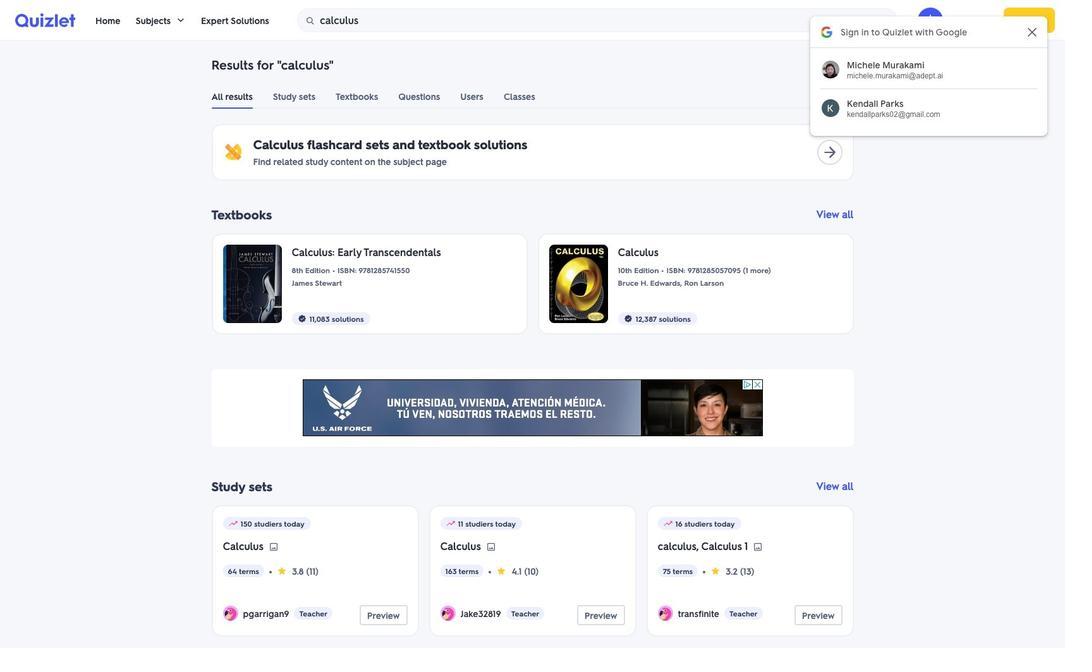 Task type: describe. For each thing, give the bounding box(es) containing it.
Search text field
[[320, 8, 894, 32]]

1 tab from the left
[[212, 83, 253, 109]]

caret down image
[[176, 15, 186, 25]]

profile picture image for second image from the right
[[440, 605, 456, 621]]

upward graph image for second image from the right
[[445, 518, 456, 529]]

2 tab from the left
[[273, 83, 316, 109]]

1 quizlet image from the top
[[15, 12, 75, 27]]

3 tab from the left
[[336, 83, 378, 109]]

advertisement element
[[303, 379, 763, 436]]

upward graph image
[[663, 518, 673, 529]]

calculus 10th edition by bruce h. edwards, ron larson image
[[549, 245, 608, 323]]

verified stamp image
[[623, 314, 633, 324]]

star filled image for second image from the right
[[497, 566, 507, 576]]

1 image image from the left
[[269, 542, 279, 552]]

search image
[[305, 16, 315, 26]]



Task type: locate. For each thing, give the bounding box(es) containing it.
quizlet image
[[15, 12, 75, 27], [15, 13, 75, 27]]

5 tab from the left
[[460, 83, 484, 109]]

2 horizontal spatial image image
[[753, 542, 763, 552]]

profile picture image
[[223, 605, 238, 621], [440, 605, 456, 621], [658, 605, 673, 621]]

0 horizontal spatial profile picture image
[[223, 605, 238, 621]]

1 upward graph image from the left
[[228, 518, 238, 529]]

star filled image for third image from the right
[[277, 566, 287, 576]]

Search field
[[298, 8, 897, 32]]

star filled image
[[277, 566, 287, 576], [497, 566, 507, 576], [711, 566, 721, 576]]

3 image image from the left
[[753, 542, 763, 552]]

6 tab from the left
[[504, 83, 535, 109]]

3 star filled image from the left
[[711, 566, 721, 576]]

0 horizontal spatial star filled image
[[277, 566, 287, 576]]

2 profile picture image from the left
[[440, 605, 456, 621]]

tab list
[[201, 83, 864, 109]]

1 horizontal spatial profile picture image
[[440, 605, 456, 621]]

1 horizontal spatial image image
[[486, 542, 496, 552]]

calculus: early transcendentals 8th edition by james stewart image
[[223, 245, 282, 323]]

2 horizontal spatial star filled image
[[711, 566, 721, 576]]

profile picture image for 3rd image
[[658, 605, 673, 621]]

2 upward graph image from the left
[[445, 518, 456, 529]]

0 horizontal spatial upward graph image
[[228, 518, 238, 529]]

star filled image for 3rd image
[[711, 566, 721, 576]]

profile picture image for third image from the right
[[223, 605, 238, 621]]

upward graph image
[[228, 518, 238, 529], [445, 518, 456, 529]]

0 horizontal spatial image image
[[269, 542, 279, 552]]

1 profile picture image from the left
[[223, 605, 238, 621]]

2 image image from the left
[[486, 542, 496, 552]]

arrow right image
[[822, 145, 837, 160]]

2 star filled image from the left
[[497, 566, 507, 576]]

verified stamp image
[[297, 314, 307, 324]]

1 horizontal spatial star filled image
[[497, 566, 507, 576]]

4 tab from the left
[[398, 83, 440, 109]]

image image
[[269, 542, 279, 552], [486, 542, 496, 552], [753, 542, 763, 552]]

math image
[[223, 142, 243, 162]]

tab
[[212, 83, 253, 109], [273, 83, 316, 109], [336, 83, 378, 109], [398, 83, 440, 109], [460, 83, 484, 109], [504, 83, 535, 109]]

2 horizontal spatial profile picture image
[[658, 605, 673, 621]]

1 star filled image from the left
[[277, 566, 287, 576]]

upward graph image for third image from the right
[[228, 518, 238, 529]]

2 quizlet image from the top
[[15, 13, 75, 27]]

None search field
[[297, 8, 898, 32]]

1 horizontal spatial upward graph image
[[445, 518, 456, 529]]

3 profile picture image from the left
[[658, 605, 673, 621]]



Task type: vqa. For each thing, say whether or not it's contained in the screenshot.
Quizlet image
yes



